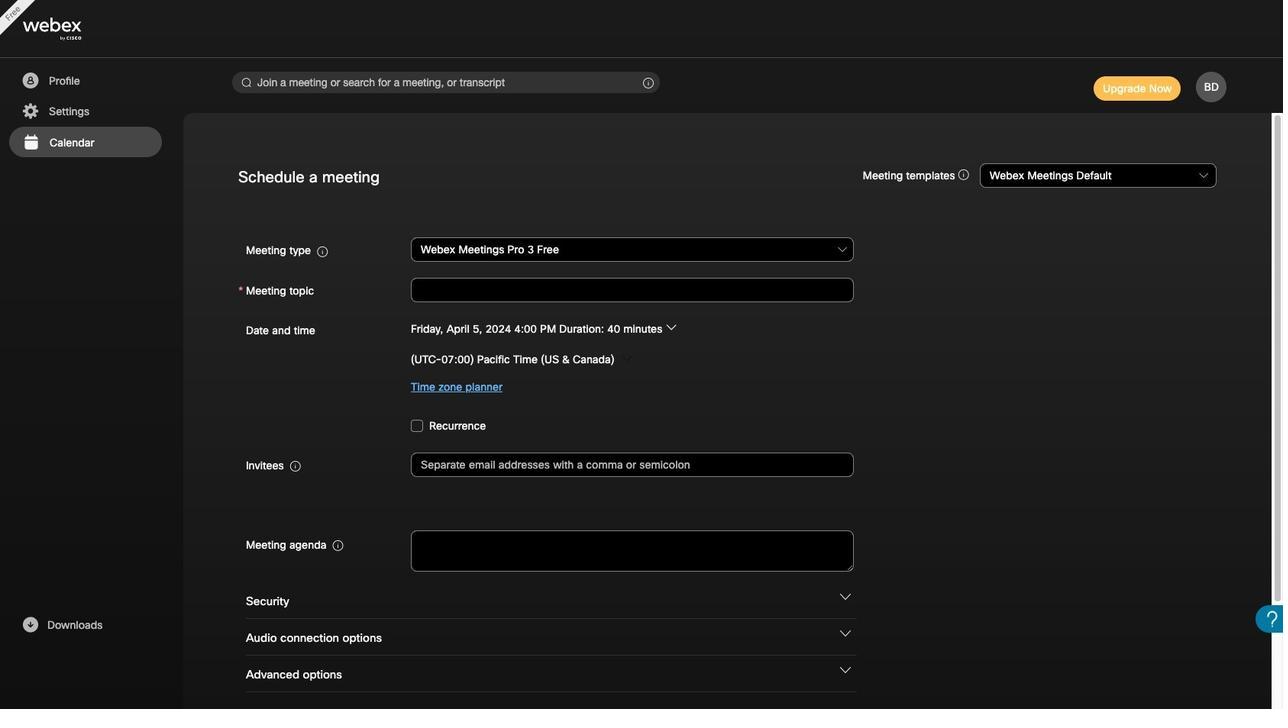 Task type: locate. For each thing, give the bounding box(es) containing it.
mds meetings_filled image
[[21, 134, 41, 152]]

ng down image down ng down image
[[841, 666, 851, 676]]

None text field
[[411, 531, 854, 572]]

0 vertical spatial ng down image
[[841, 592, 851, 603]]

1 vertical spatial arrow image
[[622, 353, 633, 364]]

mds settings_filled image
[[21, 102, 40, 121]]

1 vertical spatial ng down image
[[841, 666, 851, 676]]

ng down image up ng down image
[[841, 592, 851, 603]]

group
[[238, 316, 1217, 401]]

2 ng down image from the top
[[841, 666, 851, 676]]

1 ng down image from the top
[[841, 592, 851, 603]]

None field
[[411, 236, 855, 264]]

arrow image
[[666, 322, 677, 333], [622, 353, 633, 364]]

banner
[[0, 0, 1284, 58]]

None text field
[[411, 278, 854, 302]]

1 horizontal spatial arrow image
[[666, 322, 677, 333]]

0 horizontal spatial arrow image
[[622, 353, 633, 364]]

ng down image
[[841, 592, 851, 603], [841, 666, 851, 676]]



Task type: describe. For each thing, give the bounding box(es) containing it.
Join a meeting or search for a meeting, or transcript text field
[[232, 72, 660, 93]]

cisco webex image
[[23, 18, 115, 41]]

mds people circle_filled image
[[21, 72, 40, 90]]

Invitees text field
[[411, 453, 854, 477]]

0 vertical spatial arrow image
[[666, 322, 677, 333]]

mds content download_filled image
[[21, 617, 40, 635]]

ng down image
[[841, 629, 851, 640]]



Task type: vqa. For each thing, say whether or not it's contained in the screenshot.
field
yes



